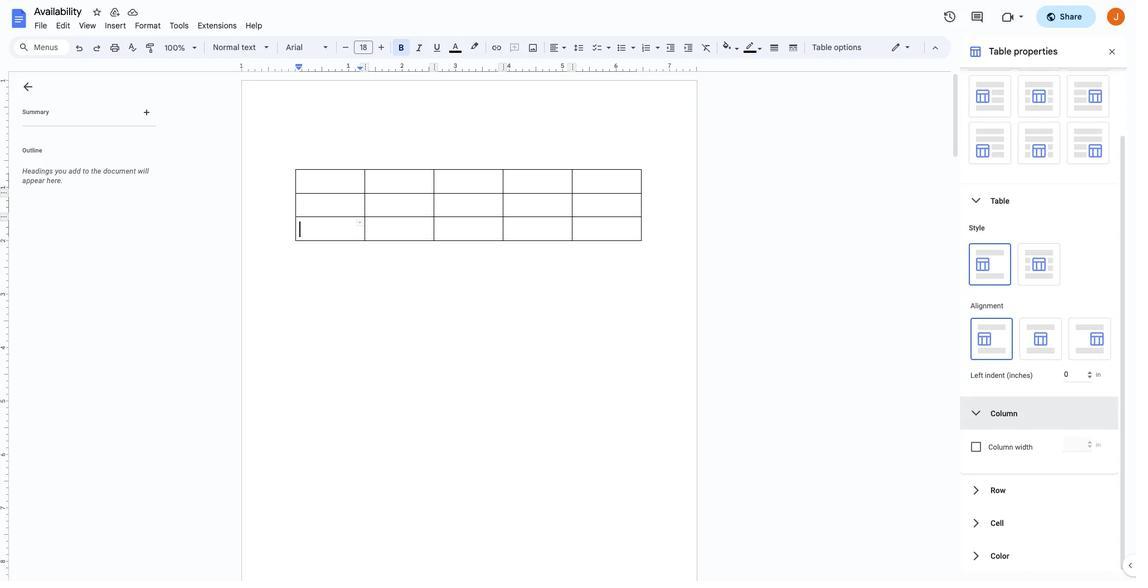 Task type: vqa. For each thing, say whether or not it's contained in the screenshot.
editing POPUP BUTTON
no



Task type: describe. For each thing, give the bounding box(es) containing it.
Left alignment radio
[[970, 318, 1013, 361]]

normal
[[213, 42, 239, 52]]

Zoom text field
[[162, 40, 188, 56]]

will
[[138, 167, 149, 176]]

appear
[[22, 177, 45, 185]]

document
[[103, 167, 136, 176]]

Align table to bottom and left document margins radio
[[969, 122, 1011, 164]]

Align table to top and right document margins radio
[[1067, 28, 1109, 71]]

summary
[[22, 109, 49, 116]]

here.
[[47, 177, 63, 185]]

tools menu item
[[165, 19, 193, 32]]

Align table to left document margin and center vertically radio
[[969, 75, 1011, 118]]

Star checkbox
[[89, 4, 105, 20]]

table options button
[[807, 39, 866, 56]]

Menus field
[[14, 40, 70, 55]]

help
[[246, 21, 262, 31]]

tools
[[170, 21, 189, 31]]

Align table to right document margin and center vertically radio
[[1067, 75, 1109, 118]]

indent
[[985, 372, 1005, 380]]

(inches)
[[1007, 372, 1033, 380]]

background color image
[[721, 40, 734, 53]]

left indent (inches)
[[970, 372, 1033, 380]]

format
[[135, 21, 161, 31]]

column tab
[[960, 397, 1118, 430]]

share
[[1060, 12, 1082, 22]]

file
[[35, 21, 47, 31]]

bulleted list menu image
[[628, 40, 635, 44]]

cell tab
[[960, 507, 1118, 540]]

click to select borders image
[[356, 219, 363, 226]]

Align table to top and left document margins radio
[[969, 0, 1016, 469]]

table for table properties
[[989, 46, 1011, 57]]

Inline style radio
[[969, 244, 1011, 286]]

Column width checkbox
[[971, 442, 981, 452]]

in for left table indent, measured in inches. value must be between -1080 and 1080 text box
[[1096, 372, 1101, 379]]

column width
[[988, 443, 1033, 452]]

Left table indent, measured in inches. Value must be between -1080 and 1080 text field
[[1063, 368, 1092, 383]]

file menu item
[[30, 19, 52, 32]]

row tab
[[960, 474, 1118, 507]]

left
[[970, 372, 983, 380]]

headings you add to the document will appear here.
[[22, 167, 149, 185]]

normal text
[[213, 42, 256, 52]]

Invalid entry. Value must be numeric and between 0 and 8.5 text field
[[1063, 438, 1092, 453]]

cell
[[991, 519, 1004, 528]]

table for table options
[[812, 42, 832, 52]]

insert menu item
[[101, 19, 131, 32]]

color tab
[[960, 540, 1118, 573]]

extensions menu item
[[193, 19, 241, 32]]

width
[[1015, 443, 1033, 452]]

format menu item
[[131, 19, 165, 32]]

add
[[69, 167, 81, 176]]

menu bar inside menu bar banner
[[30, 14, 267, 33]]

table properties section
[[960, 0, 1127, 573]]

document outline element
[[9, 72, 161, 582]]

Center alignment radio
[[1020, 318, 1062, 361]]



Task type: locate. For each thing, give the bounding box(es) containing it.
column
[[991, 409, 1018, 418], [988, 443, 1013, 452]]

1 in from the top
[[1096, 372, 1101, 379]]

checklist menu image
[[604, 40, 611, 44]]

you
[[55, 167, 67, 176]]

share button
[[1036, 6, 1096, 28]]

alignment
[[970, 302, 1003, 310]]

Align table to top document margin and center horizontally radio
[[1018, 0, 1065, 71]]

Rename text field
[[30, 4, 88, 18]]

table options
[[812, 42, 861, 52]]

row
[[991, 486, 1006, 495]]

outline
[[22, 147, 42, 154]]

color
[[991, 552, 1009, 561]]

in for invalid entry. value must be numeric and between 0 and 8.5 text field
[[1096, 442, 1101, 449]]

style
[[969, 224, 985, 232]]

Align table to bottom and right document margins radio
[[1067, 122, 1109, 164]]

1 vertical spatial column
[[988, 443, 1013, 452]]

in right left table indent, measured in inches. value must be between -1080 and 1080 text box
[[1096, 372, 1101, 379]]

help menu item
[[241, 19, 267, 32]]

column left 'width'
[[988, 443, 1013, 452]]

border dash image
[[787, 40, 800, 55]]

Font size field
[[354, 41, 377, 55]]

table properties
[[989, 46, 1058, 57]]

1
[[240, 62, 243, 70]]

options
[[834, 42, 861, 52]]

edit menu item
[[52, 19, 75, 32]]

column inside tab
[[991, 409, 1018, 418]]

table inside table tab
[[991, 196, 1009, 205]]

mode and view toolbar
[[882, 36, 944, 59]]

arial
[[286, 42, 303, 52]]

highlight color image
[[468, 40, 480, 53]]

the
[[91, 167, 101, 176]]

summary heading
[[22, 108, 49, 117]]

0 vertical spatial in
[[1096, 372, 1101, 379]]

Right alignment radio
[[1069, 318, 1111, 361]]

Center table within document margins radio
[[1018, 75, 1060, 118]]

table tab
[[960, 185, 1118, 217]]

outline heading
[[9, 147, 161, 162]]

table inside table options button
[[812, 42, 832, 52]]

menu bar banner
[[0, 0, 1136, 582]]

Font size text field
[[355, 41, 372, 54]]

column up the column width
[[991, 409, 1018, 418]]

headings
[[22, 167, 53, 176]]

font list. arial selected. option
[[286, 40, 317, 55]]

view
[[79, 21, 96, 31]]

0 vertical spatial column
[[991, 409, 1018, 418]]

2 in from the top
[[1096, 442, 1101, 449]]

text color image
[[449, 40, 462, 53]]

menu bar
[[30, 14, 267, 33]]

view menu item
[[75, 19, 101, 32]]

column for column width
[[988, 443, 1013, 452]]

properties
[[1014, 46, 1058, 57]]

in right invalid entry. value must be numeric and between 0 and 8.5 text field
[[1096, 442, 1101, 449]]

table
[[812, 42, 832, 52], [989, 46, 1011, 57], [991, 196, 1009, 205]]

styles list. normal text selected. option
[[213, 40, 258, 55]]

line & paragraph spacing image
[[572, 40, 585, 55]]

Wrap text style radio
[[1018, 244, 1060, 286]]

menu bar containing file
[[30, 14, 267, 33]]

1 vertical spatial in
[[1096, 442, 1101, 449]]

edit
[[56, 21, 70, 31]]

main toolbar
[[69, 0, 867, 526]]

insert
[[105, 21, 126, 31]]

column for column
[[991, 409, 1018, 418]]

text
[[241, 42, 256, 52]]

in
[[1096, 372, 1101, 379], [1096, 442, 1101, 449]]

insert image image
[[526, 40, 539, 55]]

Align table to bottom document margin and center horizontally radio
[[1018, 122, 1060, 164]]

to
[[83, 167, 89, 176]]

extensions
[[198, 21, 237, 31]]

table properties application
[[0, 0, 1136, 582]]

border width image
[[768, 40, 781, 55]]

Zoom field
[[160, 40, 202, 56]]



